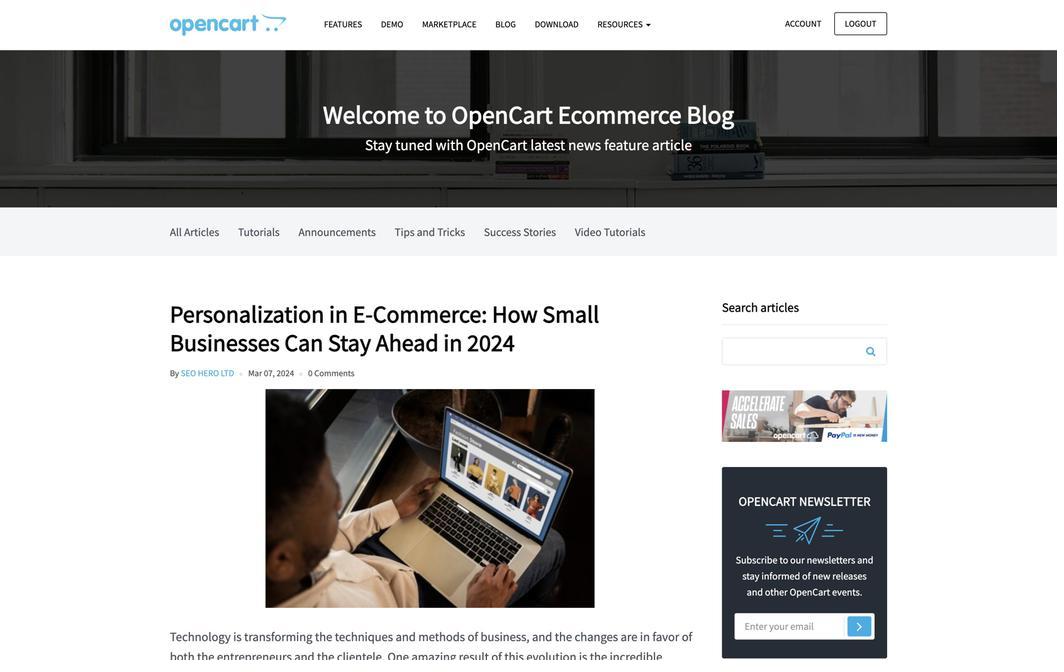 Task type: locate. For each thing, give the bounding box(es) containing it.
are
[[621, 630, 638, 645]]

success stories link
[[484, 208, 556, 256]]

0 vertical spatial is
[[233, 630, 242, 645]]

1 vertical spatial to
[[780, 555, 789, 567]]

opencart - blog image
[[170, 13, 286, 36]]

result
[[459, 650, 489, 661]]

to for subscribe
[[780, 555, 789, 567]]

one
[[388, 650, 409, 661]]

amazing
[[412, 650, 457, 661]]

and
[[417, 225, 435, 240], [858, 555, 874, 567], [747, 587, 763, 599], [396, 630, 416, 645], [532, 630, 553, 645], [294, 650, 315, 661]]

0 horizontal spatial is
[[233, 630, 242, 645]]

this
[[505, 650, 524, 661]]

the down technology
[[197, 650, 215, 661]]

0 horizontal spatial blog
[[496, 19, 516, 30]]

mar
[[248, 368, 262, 379]]

personalization in e-commerce: how small businesses can stay ahead in 2024 link
[[170, 299, 703, 358]]

all
[[170, 225, 182, 240]]

features link
[[315, 13, 372, 35]]

tricks
[[437, 225, 465, 240]]

and down transforming
[[294, 650, 315, 661]]

blog up article
[[687, 99, 734, 131]]

transforming
[[244, 630, 313, 645]]

the up evolution
[[555, 630, 572, 645]]

newsletters
[[807, 555, 856, 567]]

1 vertical spatial is
[[579, 650, 588, 661]]

in right ahead
[[444, 328, 463, 358]]

of up result on the left bottom
[[468, 630, 478, 645]]

stay up comments
[[328, 328, 371, 358]]

to inside welcome to opencart ecommerce blog stay tuned with opencart latest news feature article
[[425, 99, 447, 131]]

1 horizontal spatial 2024
[[467, 328, 515, 358]]

0 vertical spatial to
[[425, 99, 447, 131]]

1 horizontal spatial tutorials
[[604, 225, 646, 240]]

our
[[791, 555, 805, 567]]

personalization in e-commerce: how small businesses can stay ahead in 2024
[[170, 299, 600, 358]]

None text field
[[723, 339, 887, 365]]

to for welcome
[[425, 99, 447, 131]]

tutorials right video
[[604, 225, 646, 240]]

in
[[329, 299, 348, 330], [444, 328, 463, 358], [640, 630, 650, 645]]

of left this
[[492, 650, 502, 661]]

in left the e-
[[329, 299, 348, 330]]

1 horizontal spatial blog
[[687, 99, 734, 131]]

newsletter
[[800, 494, 871, 510]]

and up releases
[[858, 555, 874, 567]]

0 vertical spatial stay
[[365, 136, 392, 155]]

the left techniques
[[315, 630, 333, 645]]

marketplace link
[[413, 13, 486, 35]]

search image
[[867, 347, 876, 357]]

0 horizontal spatial 2024
[[277, 368, 294, 379]]

blog link
[[486, 13, 526, 35]]

tutorials link
[[238, 208, 280, 256]]

is
[[233, 630, 242, 645], [579, 650, 588, 661]]

blog left download
[[496, 19, 516, 30]]

seo hero ltd link
[[181, 368, 234, 379]]

1 vertical spatial blog
[[687, 99, 734, 131]]

the
[[315, 630, 333, 645], [555, 630, 572, 645], [197, 650, 215, 661], [317, 650, 335, 661], [590, 650, 607, 661]]

opencart up latest
[[452, 99, 553, 131]]

to up with
[[425, 99, 447, 131]]

in inside 'technology is transforming the techniques and methods of business, and the changes are in favor of both the entrepreneurs and the clientele. one amazing result of this evolution is the incredibl'
[[640, 630, 650, 645]]

search articles
[[722, 300, 799, 316]]

1 vertical spatial stay
[[328, 328, 371, 358]]

0 comments
[[308, 368, 355, 379]]

opencart
[[452, 99, 553, 131], [467, 136, 528, 155], [739, 494, 797, 510], [790, 587, 831, 599]]

commerce:
[[373, 299, 488, 330]]

blog
[[496, 19, 516, 30], [687, 99, 734, 131]]

welcome
[[323, 99, 420, 131]]

2 horizontal spatial in
[[640, 630, 650, 645]]

to
[[425, 99, 447, 131], [780, 555, 789, 567]]

methods
[[419, 630, 465, 645]]

success
[[484, 225, 521, 240]]

business,
[[481, 630, 530, 645]]

opencart down new on the right
[[790, 587, 831, 599]]

demo link
[[372, 13, 413, 35]]

tutorials
[[238, 225, 280, 240], [604, 225, 646, 240]]

events.
[[833, 587, 863, 599]]

0 horizontal spatial tutorials
[[238, 225, 280, 240]]

demo
[[381, 19, 404, 30]]

resources
[[598, 19, 645, 30]]

hero
[[198, 368, 219, 379]]

tutorials right articles
[[238, 225, 280, 240]]

stay inside welcome to opencart ecommerce blog stay tuned with opencart latest news feature article
[[365, 136, 392, 155]]

to left our
[[780, 555, 789, 567]]

seo
[[181, 368, 196, 379]]

in right are
[[640, 630, 650, 645]]

technology
[[170, 630, 231, 645]]

0 horizontal spatial to
[[425, 99, 447, 131]]

0 vertical spatial blog
[[496, 19, 516, 30]]

1 horizontal spatial to
[[780, 555, 789, 567]]

the left clientele.
[[317, 650, 335, 661]]

mar 07, 2024
[[248, 368, 294, 379]]

0 vertical spatial 2024
[[467, 328, 515, 358]]

is down "changes"
[[579, 650, 588, 661]]

businesses
[[170, 328, 280, 358]]

personalization in e-commerce: how small businesses can stay ahead in 2024 image
[[170, 390, 691, 609]]

releases
[[833, 571, 867, 583]]

of left new on the right
[[803, 571, 811, 583]]

technology is transforming the techniques and methods of business, and the changes are in favor of both the entrepreneurs and the clientele. one amazing result of this evolution is the incredibl
[[170, 630, 693, 661]]

1 horizontal spatial in
[[444, 328, 463, 358]]

of
[[803, 571, 811, 583], [468, 630, 478, 645], [682, 630, 693, 645], [492, 650, 502, 661]]

feature
[[604, 136, 649, 155]]

articles
[[761, 300, 799, 316]]

article
[[652, 136, 692, 155]]

to inside subscribe to our newsletters and stay informed of new releases and other opencart events.
[[780, 555, 789, 567]]

is up the 'entrepreneurs'
[[233, 630, 242, 645]]

stay down welcome
[[365, 136, 392, 155]]

1 horizontal spatial is
[[579, 650, 588, 661]]

2024
[[467, 328, 515, 358], [277, 368, 294, 379]]

stay inside personalization in e-commerce: how small businesses can stay ahead in 2024
[[328, 328, 371, 358]]

stay
[[743, 571, 760, 583]]

news
[[568, 136, 601, 155]]



Task type: vqa. For each thing, say whether or not it's contained in the screenshot.
the Lightning - Cache, Optimization, SEO and Google .. image
no



Task type: describe. For each thing, give the bounding box(es) containing it.
the down "changes"
[[590, 650, 607, 661]]

0 horizontal spatial in
[[329, 299, 348, 330]]

small
[[543, 299, 600, 330]]

opencart newsletter
[[739, 494, 871, 510]]

all articles
[[170, 225, 219, 240]]

resources link
[[588, 13, 661, 35]]

entrepreneurs
[[217, 650, 292, 661]]

subscribe
[[736, 555, 778, 567]]

ahead
[[376, 328, 439, 358]]

tips
[[395, 225, 415, 240]]

account link
[[775, 12, 833, 35]]

logout
[[845, 18, 877, 29]]

video
[[575, 225, 602, 240]]

articles
[[184, 225, 219, 240]]

can
[[285, 328, 323, 358]]

favor
[[653, 630, 680, 645]]

search
[[722, 300, 758, 316]]

e-
[[353, 299, 373, 330]]

new
[[813, 571, 831, 583]]

subscribe to our newsletters and stay informed of new releases and other opencart events.
[[736, 555, 874, 599]]

both
[[170, 650, 195, 661]]

of right favor
[[682, 630, 693, 645]]

download
[[535, 19, 579, 30]]

account
[[786, 18, 822, 29]]

by
[[170, 368, 179, 379]]

other
[[765, 587, 788, 599]]

angle right image
[[857, 620, 863, 635]]

video tutorials link
[[575, 208, 646, 256]]

informed
[[762, 571, 801, 583]]

opencart right with
[[467, 136, 528, 155]]

ecommerce
[[558, 99, 682, 131]]

tuned
[[395, 136, 433, 155]]

opencart up subscribe
[[739, 494, 797, 510]]

techniques
[[335, 630, 393, 645]]

and right "tips"
[[417, 225, 435, 240]]

how
[[492, 299, 538, 330]]

07,
[[264, 368, 275, 379]]

success stories
[[484, 225, 556, 240]]

blog inside welcome to opencart ecommerce blog stay tuned with opencart latest news feature article
[[687, 99, 734, 131]]

2024 inside personalization in e-commerce: how small businesses can stay ahead in 2024
[[467, 328, 515, 358]]

and down stay
[[747, 587, 763, 599]]

logout link
[[835, 12, 888, 35]]

changes
[[575, 630, 618, 645]]

and up evolution
[[532, 630, 553, 645]]

welcome to opencart ecommerce blog stay tuned with opencart latest news feature article
[[323, 99, 734, 155]]

all articles link
[[170, 208, 219, 256]]

1 tutorials from the left
[[238, 225, 280, 240]]

announcements
[[299, 225, 376, 240]]

1 vertical spatial 2024
[[277, 368, 294, 379]]

comments
[[314, 368, 355, 379]]

announcements link
[[299, 208, 376, 256]]

and up one
[[396, 630, 416, 645]]

Enter your email text field
[[735, 614, 875, 640]]

ltd
[[221, 368, 234, 379]]

marketplace
[[422, 19, 477, 30]]

of inside subscribe to our newsletters and stay informed of new releases and other opencart events.
[[803, 571, 811, 583]]

clientele.
[[337, 650, 385, 661]]

personalization
[[170, 299, 324, 330]]

with
[[436, 136, 464, 155]]

stories
[[524, 225, 556, 240]]

video tutorials
[[575, 225, 646, 240]]

by seo hero ltd
[[170, 368, 234, 379]]

download link
[[526, 13, 588, 35]]

latest
[[531, 136, 565, 155]]

opencart inside subscribe to our newsletters and stay informed of new releases and other opencart events.
[[790, 587, 831, 599]]

0
[[308, 368, 313, 379]]

tips and tricks
[[395, 225, 465, 240]]

evolution
[[527, 650, 577, 661]]

tips and tricks link
[[395, 208, 465, 256]]

2 tutorials from the left
[[604, 225, 646, 240]]

features
[[324, 19, 362, 30]]



